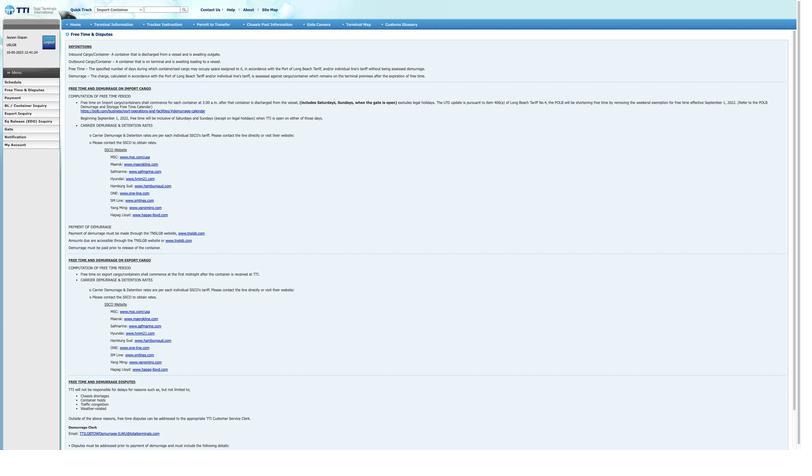 Task type: locate. For each thing, give the bounding box(es) containing it.
trucker instruction
[[147, 22, 182, 26]]

free time & disputes link
[[3, 86, 60, 94]]

terminal
[[94, 22, 110, 26], [346, 22, 363, 26]]

terminal for terminal map
[[346, 22, 363, 26]]

1 vertical spatial map
[[364, 22, 371, 26]]

contact us
[[201, 8, 220, 12]]

information
[[111, 22, 133, 26], [271, 22, 293, 26]]

inquiry down bl / container inquiry
[[18, 111, 32, 115]]

free time & disputes
[[5, 88, 44, 92]]

about
[[243, 8, 254, 12]]

account
[[11, 143, 26, 147]]

2 vertical spatial inquiry
[[38, 119, 52, 123]]

0 vertical spatial inquiry
[[33, 104, 47, 108]]

about link
[[243, 8, 254, 12]]

track
[[82, 8, 92, 12]]

inquiry for (edo)
[[38, 119, 52, 123]]

inquiry down payment link
[[33, 104, 47, 108]]

inquiry
[[33, 104, 47, 108], [18, 111, 32, 115], [38, 119, 52, 123]]

quick
[[71, 8, 81, 12]]

schedule link
[[3, 78, 60, 86]]

1 horizontal spatial terminal
[[346, 22, 363, 26]]

transfer
[[215, 22, 230, 26]]

help
[[227, 8, 235, 12]]

my
[[5, 143, 10, 147]]

eq release (edo) inquiry link
[[3, 118, 60, 125]]

permit to transfer
[[197, 22, 230, 26]]

2 information from the left
[[271, 22, 293, 26]]

contact us link
[[201, 8, 220, 12]]

10-05-2023 12:41:24
[[7, 50, 38, 54]]

0 horizontal spatial information
[[111, 22, 133, 26]]

help link
[[227, 8, 235, 12]]

payment link
[[3, 94, 60, 102]]

login image
[[43, 36, 56, 49]]

gate
[[307, 22, 316, 26], [5, 127, 13, 131]]

container
[[14, 104, 32, 108]]

gate down eq
[[5, 127, 13, 131]]

site map link
[[262, 8, 278, 12]]

gate link
[[3, 125, 60, 133]]

gispan
[[17, 35, 27, 39]]

map left customs
[[364, 22, 371, 26]]

0 vertical spatial map
[[270, 8, 278, 12]]

0 horizontal spatial map
[[270, 8, 278, 12]]

permit
[[197, 22, 209, 26]]

1 horizontal spatial map
[[364, 22, 371, 26]]

notification
[[5, 135, 26, 139]]

0 horizontal spatial terminal
[[94, 22, 110, 26]]

gate for gate camera
[[307, 22, 316, 26]]

0 vertical spatial gate
[[307, 22, 316, 26]]

inquiry right (edo)
[[38, 119, 52, 123]]

disputes
[[28, 88, 44, 92]]

pool
[[262, 22, 270, 26]]

0 horizontal spatial gate
[[5, 127, 13, 131]]

eq release (edo) inquiry
[[5, 119, 52, 123]]

gate left camera
[[307, 22, 316, 26]]

map
[[270, 8, 278, 12], [364, 22, 371, 26]]

map right site
[[270, 8, 278, 12]]

home
[[70, 22, 81, 26]]

None text field
[[144, 7, 180, 13]]

map for terminal map
[[364, 22, 371, 26]]

1 horizontal spatial gate
[[307, 22, 316, 26]]

2 terminal from the left
[[346, 22, 363, 26]]

12:41:24
[[24, 50, 38, 54]]

free
[[5, 88, 13, 92]]

1 terminal from the left
[[94, 22, 110, 26]]

us
[[216, 8, 220, 12]]

1 vertical spatial gate
[[5, 127, 13, 131]]

1 horizontal spatial information
[[271, 22, 293, 26]]



Task type: describe. For each thing, give the bounding box(es) containing it.
eq
[[5, 119, 9, 123]]

camera
[[317, 22, 331, 26]]

bl / container inquiry link
[[3, 102, 60, 110]]

&
[[24, 88, 27, 92]]

quick track
[[71, 8, 92, 12]]

05-
[[11, 50, 16, 54]]

1 vertical spatial inquiry
[[18, 111, 32, 115]]

gate camera
[[307, 22, 331, 26]]

contact
[[201, 8, 215, 12]]

10-
[[7, 50, 11, 54]]

site map
[[262, 8, 278, 12]]

release
[[10, 119, 25, 123]]

jayson
[[7, 35, 16, 39]]

terminal map
[[346, 22, 371, 26]]

export inquiry link
[[3, 110, 60, 118]]

instruction
[[162, 22, 182, 26]]

trucker
[[147, 22, 161, 26]]

chassis pool information
[[247, 22, 293, 26]]

schedule
[[5, 80, 21, 84]]

payment
[[5, 96, 21, 100]]

gate for gate
[[5, 127, 13, 131]]

time
[[14, 88, 23, 92]]

inquiry for container
[[33, 104, 47, 108]]

map for site map
[[270, 8, 278, 12]]

to
[[210, 22, 214, 26]]

uslgb
[[7, 43, 16, 47]]

my account link
[[3, 141, 60, 149]]

terminal for terminal information
[[94, 22, 110, 26]]

terminal information
[[94, 22, 133, 26]]

export inquiry
[[5, 111, 32, 115]]

bl / container inquiry
[[5, 104, 47, 108]]

/
[[10, 104, 13, 108]]

bl
[[5, 104, 9, 108]]

export
[[5, 111, 17, 115]]

customs glossary
[[386, 22, 418, 26]]

jayson gispan
[[7, 35, 27, 39]]

my account
[[5, 143, 26, 147]]

site
[[262, 8, 269, 12]]

1 information from the left
[[111, 22, 133, 26]]

(edo)
[[26, 119, 37, 123]]

glossary
[[402, 22, 418, 26]]

2023
[[16, 50, 23, 54]]

chassis
[[247, 22, 261, 26]]

notification link
[[3, 133, 60, 141]]

customs
[[386, 22, 401, 26]]



Task type: vqa. For each thing, say whether or not it's contained in the screenshot.
10-05-2023 13:53:48
no



